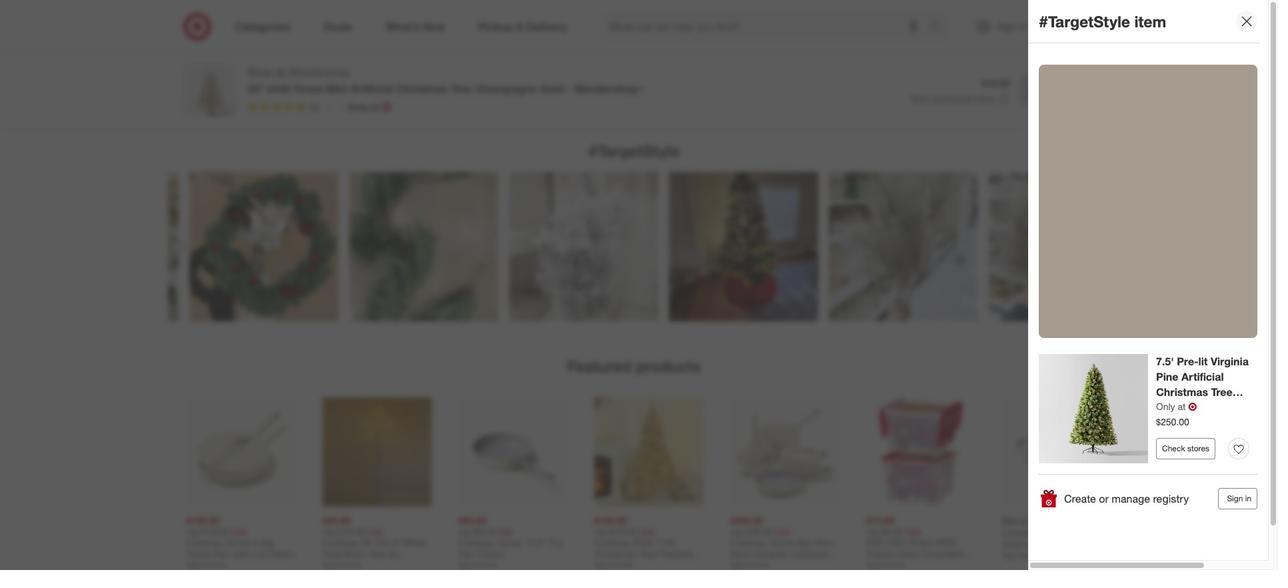 Task type: vqa. For each thing, say whether or not it's contained in the screenshot.
'$130.50 reg $145.00 sale caraway home 4.5qt saute pan with lid cream sponsored'
yes



Task type: locate. For each thing, give the bounding box(es) containing it.
sale inside $45.99 reg $129.99 sale costway 5ft pre-lit white twig birch tree for christmas holiday w/
[[367, 526, 383, 536]]

flocked
[[660, 548, 693, 559]]

sale right $145.00
[[231, 526, 247, 536]]

at right 91
[[370, 101, 379, 113]]

caraway for $95.00
[[458, 536, 494, 547]]

- down dual on the bottom right of the page
[[1157, 416, 1161, 429]]

1 vertical spatial wondershop™
[[1164, 416, 1234, 429]]

0 horizontal spatial lid
[[252, 548, 265, 559]]

0 horizontal spatial at
[[370, 101, 379, 113]]

1 horizontal spatial costway
[[594, 536, 631, 547]]

reg down $130.50
[[186, 526, 198, 536]]

reg for costway prelit 7.5ft christmas tree flocked xmas snowy tree 4
[[594, 526, 606, 536]]

1 sale from the left
[[231, 526, 247, 536]]

- inside shop all wondershop 24" unlit tinsel mini artificial christmas tree champagne gold - wondershop™
[[567, 82, 572, 95]]

tree up holiday
[[368, 548, 386, 559]]

1 vertical spatial lit
[[393, 536, 400, 547]]

or
[[1100, 492, 1109, 505]]

1 horizontal spatial with
[[1055, 538, 1072, 549]]

champagne
[[476, 82, 538, 95]]

pre- up the for at the bottom left
[[375, 536, 393, 547]]

91
[[310, 101, 320, 113]]

add to cart button
[[1021, 76, 1096, 105]]

pan inside $85.50 reg $95.00 sale caraway home 10.5" fry pan cream sponsored
[[458, 548, 474, 559]]

check stores
[[1163, 443, 1210, 453]]

add to cart
[[1030, 84, 1087, 97]]

search
[[923, 21, 955, 34]]

tree up lights
[[1212, 385, 1233, 399]]

with inside see price in cart caraway home 6.5qt dutch oven with lid gray sponsored
[[1055, 538, 1072, 549]]

dutch
[[1003, 538, 1027, 549]]

sponsored inside $130.50 reg $145.00 sale caraway home 4.5qt saute pan with lid cream sponsored
[[186, 559, 226, 569]]

1 horizontal spatial artificial
[[1182, 370, 1225, 383]]

1 horizontal spatial -
[[1157, 416, 1161, 429]]

caraway inside $130.50 reg $145.00 sale caraway home 4.5qt saute pan with lid cream sponsored
[[186, 536, 222, 547]]

#targetstyle for #targetstyle item
[[1040, 12, 1131, 30]]

reg inside $163.99 reg $549.99 sale costway prelit 7.5ft christmas tree flocked xmas snowy tree 4
[[594, 526, 606, 536]]

0 horizontal spatial user image by @targetscallingme image
[[29, 172, 178, 321]]

caraway up dutch on the bottom of page
[[1003, 526, 1038, 537]]

0 horizontal spatial artificial
[[351, 82, 393, 95]]

2 pan from the left
[[458, 548, 474, 559]]

only inside only at ¬
[[1157, 400, 1176, 412]]

wondershop™ inside 7.5' pre-lit virginia pine artificial christmas tree dual color lights - wondershop™
[[1164, 416, 1234, 429]]

home up oven
[[1041, 526, 1066, 537]]

lid for 6.5qt
[[1074, 538, 1087, 549]]

$355.50 reg $395.00 sale caraway home 9pc non- stick ceramic cookware set cream
[[730, 514, 836, 570]]

4 reg from the left
[[594, 526, 606, 536]]

costway
[[322, 536, 359, 547], [594, 536, 631, 547]]

cream down 4.5qt
[[267, 548, 295, 559]]

when purchased online
[[911, 94, 996, 104]]

sale right '$95.00'
[[499, 526, 514, 536]]

3 sale from the left
[[499, 526, 514, 536]]

caraway home 10.5" fry pan cream image
[[458, 397, 568, 506]]

0 vertical spatial artificial
[[351, 82, 393, 95]]

0 vertical spatial only
[[348, 101, 368, 113]]

cream inside $85.50 reg $95.00 sale caraway home 10.5" fry pan cream sponsored
[[477, 548, 505, 559]]

5 sale from the left
[[775, 526, 791, 536]]

sale inside $130.50 reg $145.00 sale caraway home 4.5qt saute pan with lid cream sponsored
[[231, 526, 247, 536]]

lid down 4.5qt
[[252, 548, 265, 559]]

only for only at ¬
[[1157, 400, 1176, 412]]

cream
[[267, 548, 295, 559], [477, 548, 505, 559], [747, 559, 775, 570]]

user image by @liz957 image
[[349, 172, 498, 321]]

color
[[1183, 400, 1211, 414]]

0 horizontal spatial cream
[[267, 548, 295, 559]]

artificial down virginia
[[1182, 370, 1225, 383]]

reg for caraway home 9pc non- stick ceramic cookware set cream
[[730, 526, 742, 536]]

0 horizontal spatial -
[[567, 82, 572, 95]]

1 horizontal spatial only
[[1157, 400, 1176, 412]]

cookware
[[791, 548, 834, 559]]

$10.00
[[982, 77, 1010, 89]]

sponsored down stick at the bottom right
[[730, 559, 770, 569]]

1 horizontal spatial cream
[[477, 548, 505, 559]]

0 horizontal spatial pre-
[[375, 536, 393, 547]]

0 horizontal spatial pan
[[213, 548, 229, 559]]

cart right to
[[1066, 84, 1087, 97]]

home inside $85.50 reg $95.00 sale caraway home 10.5" fry pan cream sponsored
[[497, 536, 522, 547]]

4 sale from the left
[[639, 526, 655, 536]]

1 vertical spatial cart
[[1057, 514, 1076, 526]]

home inside see price in cart caraway home 6.5qt dutch oven with lid gray sponsored
[[1041, 526, 1066, 537]]

caraway for $395.00
[[730, 536, 766, 547]]

0 vertical spatial pre-
[[1178, 355, 1199, 368]]

$163.99 reg $549.99 sale costway prelit 7.5ft christmas tree flocked xmas snowy tree 4
[[594, 514, 693, 570]]

- right the gold
[[567, 82, 572, 95]]

- inside 7.5' pre-lit virginia pine artificial christmas tree dual color lights - wondershop™
[[1157, 416, 1161, 429]]

1 horizontal spatial lit
[[1199, 355, 1209, 368]]

only at
[[348, 101, 379, 113]]

reg down $45.99
[[322, 526, 334, 536]]

with inside $130.50 reg $145.00 sale caraway home 4.5qt saute pan with lid cream sponsored
[[232, 548, 249, 559]]

with
[[1055, 538, 1072, 549], [232, 548, 249, 559]]

lit up the for at the bottom left
[[393, 536, 400, 547]]

2 costway from the left
[[594, 536, 631, 547]]

create
[[1065, 492, 1097, 505]]

home left 4.5qt
[[225, 536, 250, 547]]

tree inside shop all wondershop 24" unlit tinsel mini artificial christmas tree champagne gold - wondershop™
[[452, 82, 473, 95]]

in
[[1246, 493, 1252, 503], [1047, 514, 1055, 526]]

lid inside see price in cart caraway home 6.5qt dutch oven with lid gray sponsored
[[1074, 538, 1087, 549]]

sale right "$84.99"
[[907, 526, 922, 536]]

tree inside $45.99 reg $129.99 sale costway 5ft pre-lit white twig birch tree for christmas holiday w/
[[368, 548, 386, 559]]

add
[[1030, 84, 1050, 97]]

reg inside $74.99 reg $84.99 sale
[[866, 526, 878, 536]]

reg down the $355.50
[[730, 526, 742, 536]]

$45.99
[[322, 514, 350, 526]]

with down '6.5qt' on the bottom right
[[1055, 538, 1072, 549]]

gold
[[541, 82, 564, 95]]

1 vertical spatial only
[[1157, 400, 1176, 412]]

lid
[[1074, 538, 1087, 549], [252, 548, 265, 559]]

home left 10.5"
[[497, 536, 522, 547]]

cream down '$95.00'
[[477, 548, 505, 559]]

2 horizontal spatial cream
[[747, 559, 775, 570]]

pan inside $130.50 reg $145.00 sale caraway home 4.5qt saute pan with lid cream sponsored
[[213, 548, 229, 559]]

0 horizontal spatial with
[[232, 548, 249, 559]]

at for only at ¬
[[1178, 400, 1186, 412]]

1 horizontal spatial at
[[1178, 400, 1186, 412]]

pre- inside 7.5' pre-lit virginia pine artificial christmas tree dual color lights - wondershop™
[[1178, 355, 1199, 368]]

online
[[974, 94, 996, 104]]

sale inside $355.50 reg $395.00 sale caraway home 9pc non- stick ceramic cookware set cream
[[775, 526, 791, 536]]

2 sale from the left
[[367, 526, 383, 536]]

0 horizontal spatial in
[[1047, 514, 1055, 526]]

7.5' pre-lit virginia pine artificial christmas tree dual color lights - wondershop™ link
[[1157, 354, 1250, 429]]

0 vertical spatial -
[[567, 82, 572, 95]]

in right price
[[1047, 514, 1055, 526]]

sponsored inside $85.50 reg $95.00 sale caraway home 10.5" fry pan cream sponsored
[[458, 559, 498, 569]]

costway prelit 7.5ft christmas tree flocked xmas snowy tree 450 led lights image
[[594, 397, 704, 506]]

costway down $163.99
[[594, 536, 631, 547]]

sponsored down dutch on the bottom of page
[[1003, 549, 1042, 559]]

1 pan from the left
[[213, 548, 229, 559]]

6
[[1079, 14, 1082, 22]]

snowy
[[620, 559, 649, 570]]

christmas
[[396, 82, 449, 95], [1157, 385, 1209, 399], [594, 548, 637, 559], [322, 559, 365, 570]]

lid for 4.5qt
[[252, 548, 265, 559]]

home for $145.00
[[225, 536, 250, 547]]

in right sign on the bottom right of page
[[1246, 493, 1252, 503]]

1 vertical spatial artificial
[[1182, 370, 1225, 383]]

costway up twig
[[322, 536, 359, 547]]

$355.50
[[730, 514, 764, 526]]

$85.50
[[458, 514, 486, 526]]

1 vertical spatial #targetstyle
[[589, 141, 680, 160]]

cart inside button
[[1066, 84, 1087, 97]]

sponsored down saute
[[186, 559, 226, 569]]

sponsored down '$95.00'
[[458, 559, 498, 569]]

0 horizontal spatial lit
[[393, 536, 400, 547]]

#targetstyle item
[[1040, 12, 1167, 30]]

0 vertical spatial at
[[370, 101, 379, 113]]

at inside only at ¬
[[1178, 400, 1186, 412]]

2 horizontal spatial user image by @targetscallingme image
[[989, 172, 1139, 321]]

caraway inside $355.50 reg $395.00 sale caraway home 9pc non- stick ceramic cookware set cream
[[730, 536, 766, 547]]

$145.00
[[200, 526, 229, 536]]

home for $95.00
[[497, 536, 522, 547]]

$130.50
[[186, 514, 219, 526]]

only at ¬
[[1157, 400, 1198, 413]]

artificial up only at
[[351, 82, 393, 95]]

caraway home 9pc non-stick ceramic cookware set cream image
[[730, 397, 840, 506]]

3 reg from the left
[[458, 526, 470, 536]]

caraway up saute
[[186, 536, 222, 547]]

user image by @targetscallingme image
[[29, 172, 178, 321], [829, 172, 979, 321], [989, 172, 1139, 321]]

stores
[[1188, 443, 1210, 453]]

sale left 7.5ft
[[639, 526, 655, 536]]

0 horizontal spatial only
[[348, 101, 368, 113]]

shop all wondershop 24" unlit tinsel mini artificial christmas tree champagne gold - wondershop™
[[247, 65, 644, 95]]

0 vertical spatial in
[[1246, 493, 1252, 503]]

1 horizontal spatial wondershop™
[[1164, 416, 1234, 429]]

with for 6.5qt
[[1055, 538, 1072, 549]]

pine
[[1157, 370, 1179, 383]]

only for only at
[[348, 101, 368, 113]]

caraway inside see price in cart caraway home 6.5qt dutch oven with lid gray sponsored
[[1003, 526, 1038, 537]]

iris usa 2pack 60qt. plastic clear ornament storage box with hinged lid and dividers, clear/red image
[[866, 397, 976, 506]]

unlit
[[267, 82, 291, 95]]

pre- right 7.5'
[[1178, 355, 1199, 368]]

1 horizontal spatial #targetstyle
[[1040, 12, 1131, 30]]

0 horizontal spatial costway
[[322, 536, 359, 547]]

user image by @relaxed_teacher7 image
[[669, 172, 818, 321]]

1 horizontal spatial in
[[1246, 493, 1252, 503]]

1 vertical spatial -
[[1157, 416, 1161, 429]]

artificial inside shop all wondershop 24" unlit tinsel mini artificial christmas tree champagne gold - wondershop™
[[351, 82, 393, 95]]

1 vertical spatial pre-
[[375, 536, 393, 547]]

0 horizontal spatial wondershop™
[[575, 82, 644, 95]]

caraway
[[1003, 526, 1038, 537], [186, 536, 222, 547], [458, 536, 494, 547], [730, 536, 766, 547]]

reg inside $355.50 reg $395.00 sale caraway home 9pc non- stick ceramic cookware set cream
[[730, 526, 742, 536]]

0 vertical spatial cart
[[1066, 84, 1087, 97]]

1 horizontal spatial lid
[[1074, 538, 1087, 549]]

cart
[[1066, 84, 1087, 97], [1057, 514, 1076, 526]]

sale right $395.00
[[775, 526, 791, 536]]

reg inside $45.99 reg $129.99 sale costway 5ft pre-lit white twig birch tree for christmas holiday w/
[[322, 526, 334, 536]]

1 horizontal spatial pre-
[[1178, 355, 1199, 368]]

artificial
[[351, 82, 393, 95], [1182, 370, 1225, 383]]

#targetstyle left item
[[1040, 12, 1131, 30]]

5 reg from the left
[[730, 526, 742, 536]]

christmas inside $163.99 reg $549.99 sale costway prelit 7.5ft christmas tree flocked xmas snowy tree 4
[[594, 548, 637, 559]]

sale inside $85.50 reg $95.00 sale caraway home 10.5" fry pan cream sponsored
[[499, 526, 514, 536]]

pan right saute
[[213, 548, 229, 559]]

sale
[[231, 526, 247, 536], [367, 526, 383, 536], [499, 526, 514, 536], [639, 526, 655, 536], [775, 526, 791, 536], [907, 526, 922, 536]]

0 horizontal spatial #targetstyle
[[589, 141, 680, 160]]

reg down $74.99
[[866, 526, 878, 536]]

prelit
[[633, 536, 654, 547]]

item
[[1135, 12, 1167, 30]]

pan for cream
[[458, 548, 474, 559]]

only up $250.00
[[1157, 400, 1176, 412]]

pan down '$95.00'
[[458, 548, 474, 559]]

reg inside $130.50 reg $145.00 sale caraway home 4.5qt saute pan with lid cream sponsored
[[186, 526, 198, 536]]

reg down $85.50
[[458, 526, 470, 536]]

1 horizontal spatial pan
[[458, 548, 474, 559]]

cream inside $130.50 reg $145.00 sale caraway home 4.5qt saute pan with lid cream sponsored
[[267, 548, 295, 559]]

#targetstyle inside dialog
[[1040, 12, 1131, 30]]

only down mini
[[348, 101, 368, 113]]

0 vertical spatial wondershop™
[[575, 82, 644, 95]]

sale right '$129.99'
[[367, 526, 383, 536]]

lit left virginia
[[1199, 355, 1209, 368]]

24"
[[247, 82, 264, 95]]

ceramic
[[754, 548, 789, 559]]

tree
[[452, 82, 473, 95], [1212, 385, 1233, 399], [368, 548, 386, 559], [640, 548, 657, 559], [651, 559, 669, 570]]

sale inside $74.99 reg $84.99 sale
[[907, 526, 922, 536]]

0 vertical spatial lit
[[1199, 355, 1209, 368]]

check
[[1163, 443, 1186, 453]]

2 user image by @targetscallingme image from the left
[[829, 172, 979, 321]]

1 reg from the left
[[186, 526, 198, 536]]

6 sale from the left
[[907, 526, 922, 536]]

with right saute
[[232, 548, 249, 559]]

0 vertical spatial #targetstyle
[[1040, 12, 1131, 30]]

#targetstyle down the show more button
[[589, 141, 680, 160]]

caraway inside $85.50 reg $95.00 sale caraway home 10.5" fry pan cream sponsored
[[458, 536, 494, 547]]

birch
[[344, 548, 366, 559]]

lid down '6.5qt' on the bottom right
[[1074, 538, 1087, 549]]

$74.99
[[866, 514, 894, 526]]

sale inside $163.99 reg $549.99 sale costway prelit 7.5ft christmas tree flocked xmas snowy tree 4
[[639, 526, 655, 536]]

at left ¬ in the bottom right of the page
[[1178, 400, 1186, 412]]

reg for caraway home 10.5" fry pan cream
[[458, 526, 470, 536]]

wondershop™ inside shop all wondershop 24" unlit tinsel mini artificial christmas tree champagne gold - wondershop™
[[575, 82, 644, 95]]

2 reg from the left
[[322, 526, 334, 536]]

mini
[[327, 82, 348, 95]]

cream down the ceramic
[[747, 559, 775, 570]]

christmas inside shop all wondershop 24" unlit tinsel mini artificial christmas tree champagne gold - wondershop™
[[396, 82, 449, 95]]

caraway for $145.00
[[186, 536, 222, 547]]

wondershop™ down color at right bottom
[[1164, 416, 1234, 429]]

caraway up stick at the bottom right
[[730, 536, 766, 547]]

christmas inside $45.99 reg $129.99 sale costway 5ft pre-lit white twig birch tree for christmas holiday w/
[[322, 559, 365, 570]]

sponsored down "$84.99"
[[866, 559, 906, 569]]

costway inside $163.99 reg $549.99 sale costway prelit 7.5ft christmas tree flocked xmas snowy tree 4
[[594, 536, 631, 547]]

lid inside $130.50 reg $145.00 sale caraway home 4.5qt saute pan with lid cream sponsored
[[252, 548, 265, 559]]

lit
[[1199, 355, 1209, 368], [393, 536, 400, 547]]

reg inside $85.50 reg $95.00 sale caraway home 10.5" fry pan cream sponsored
[[458, 526, 470, 536]]

caraway down $85.50
[[458, 536, 494, 547]]

#targetstyle
[[1040, 12, 1131, 30], [589, 141, 680, 160]]

1 costway from the left
[[322, 536, 359, 547]]

1 vertical spatial at
[[1178, 400, 1186, 412]]

cart up '6.5qt' on the bottom right
[[1057, 514, 1076, 526]]

tree left champagne
[[452, 82, 473, 95]]

costway inside $45.99 reg $129.99 sale costway 5ft pre-lit white twig birch tree for christmas holiday w/
[[322, 536, 359, 547]]

caraway home 6.5qt dutch oven with lid gray image
[[1003, 397, 1112, 506]]

home inside $355.50 reg $395.00 sale caraway home 9pc non- stick ceramic cookware set cream
[[769, 536, 794, 547]]

7.5' pre-lit virginia pine artificial christmas tree dual color lights - wondershop™ image
[[1040, 354, 1149, 463]]

6.5qt
[[1069, 526, 1090, 537]]

home up the ceramic
[[769, 536, 794, 547]]

1 vertical spatial in
[[1047, 514, 1055, 526]]

wondershop™ right the gold
[[575, 82, 644, 95]]

3 user image by @targetscallingme image from the left
[[989, 172, 1139, 321]]

home
[[1041, 526, 1066, 537], [225, 536, 250, 547], [497, 536, 522, 547], [769, 536, 794, 547]]

6 reg from the left
[[866, 526, 878, 536]]

home inside $130.50 reg $145.00 sale caraway home 4.5qt saute pan with lid cream sponsored
[[225, 536, 250, 547]]

reg down $163.99
[[594, 526, 606, 536]]

1 horizontal spatial user image by @targetscallingme image
[[829, 172, 979, 321]]

reg
[[186, 526, 198, 536], [322, 526, 334, 536], [458, 526, 470, 536], [594, 526, 606, 536], [730, 526, 742, 536], [866, 526, 878, 536]]

purchased
[[934, 94, 972, 104]]

sign
[[1228, 493, 1244, 503]]



Task type: describe. For each thing, give the bounding box(es) containing it.
more
[[636, 80, 655, 90]]

white
[[402, 536, 426, 547]]

$74.99 reg $84.99 sale
[[866, 514, 922, 536]]

set
[[730, 559, 745, 570]]

9pc
[[797, 536, 813, 547]]

manage
[[1112, 492, 1151, 505]]

$45.99 reg $129.99 sale costway 5ft pre-lit white twig birch tree for christmas holiday w/ 
[[322, 514, 426, 570]]

sale for 4.5qt
[[231, 526, 247, 536]]

sponsored down twig
[[322, 559, 362, 569]]

twig
[[322, 548, 341, 559]]

reg for costway 5ft pre-lit white twig birch tree for christmas holiday w/ 
[[322, 526, 334, 536]]

at for only at
[[370, 101, 379, 113]]

$250.00
[[1157, 416, 1190, 427]]

featured
[[567, 357, 632, 375]]

wondershop
[[289, 65, 350, 78]]

tinsel
[[294, 82, 324, 95]]

reg for caraway home 4.5qt saute pan with lid cream
[[186, 526, 198, 536]]

¬
[[1189, 400, 1198, 413]]

sign in
[[1228, 493, 1252, 503]]

w/
[[401, 559, 412, 570]]

shop
[[247, 65, 273, 78]]

10.5"
[[525, 536, 547, 547]]

pre- inside $45.99 reg $129.99 sale costway 5ft pre-lit white twig birch tree for christmas holiday w/
[[375, 536, 393, 547]]

fry
[[549, 536, 563, 547]]

tree inside 7.5' pre-lit virginia pine artificial christmas tree dual color lights - wondershop™
[[1212, 385, 1233, 399]]

costway for birch
[[322, 536, 359, 547]]

user image by @fenskefinds image
[[509, 172, 658, 321]]

artificial inside 7.5' pre-lit virginia pine artificial christmas tree dual color lights - wondershop™
[[1182, 370, 1225, 383]]

5ft
[[361, 536, 372, 547]]

lit inside 7.5' pre-lit virginia pine artificial christmas tree dual color lights - wondershop™
[[1199, 355, 1209, 368]]

see price in cart caraway home 6.5qt dutch oven with lid gray sponsored
[[1003, 514, 1109, 559]]

lights
[[1214, 400, 1245, 414]]

4.5qt
[[253, 536, 274, 547]]

user image by @lovinthis808 image
[[189, 172, 338, 321]]

What can we help you find? suggestions appear below search field
[[600, 12, 932, 41]]

show more button
[[444, 75, 825, 96]]

search button
[[923, 12, 955, 44]]

image of 24" unlit tinsel mini artificial christmas tree champagne gold - wondershop™ image
[[183, 64, 237, 117]]

sale for pre-
[[367, 526, 383, 536]]

all
[[276, 65, 286, 78]]

virginia
[[1211, 355, 1249, 368]]

cart inside see price in cart caraway home 6.5qt dutch oven with lid gray sponsored
[[1057, 514, 1076, 526]]

show
[[614, 80, 634, 90]]

cream inside $355.50 reg $395.00 sale caraway home 9pc non- stick ceramic cookware set cream
[[747, 559, 775, 570]]

7.5'
[[1157, 355, 1175, 368]]

for
[[388, 548, 399, 559]]

when
[[911, 94, 932, 104]]

sale for 7.5ft
[[639, 526, 655, 536]]

6 link
[[1059, 12, 1088, 41]]

1 user image by @targetscallingme image from the left
[[29, 172, 178, 321]]

$84.99
[[880, 526, 904, 536]]

products
[[636, 357, 702, 375]]

7.5' pre-lit virginia pine artificial christmas tree dual color lights - wondershop™
[[1157, 355, 1249, 429]]

non-
[[815, 536, 836, 547]]

$395.00
[[744, 526, 773, 536]]

pan for with
[[213, 548, 229, 559]]

xmas
[[594, 559, 618, 570]]

costway for xmas
[[594, 536, 631, 547]]

in inside button
[[1246, 493, 1252, 503]]

$129.99
[[336, 526, 365, 536]]

91 link
[[247, 101, 334, 116]]

#targetstyle item dialog
[[1029, 0, 1279, 570]]

7.5ft
[[657, 536, 676, 547]]

in inside see price in cart caraway home 6.5qt dutch oven with lid gray sponsored
[[1047, 514, 1055, 526]]

#targetstyle for #targetstyle
[[589, 141, 680, 160]]

create or manage registry
[[1065, 492, 1190, 505]]

oven
[[1030, 538, 1052, 549]]

sponsored inside see price in cart caraway home 6.5qt dutch oven with lid gray sponsored
[[1003, 549, 1042, 559]]

sale for 10.5"
[[499, 526, 514, 536]]

stick
[[730, 548, 751, 559]]

to
[[1053, 84, 1063, 97]]

sale for 9pc
[[775, 526, 791, 536]]

show more
[[614, 80, 655, 90]]

christmas inside 7.5' pre-lit virginia pine artificial christmas tree dual color lights - wondershop™
[[1157, 385, 1209, 399]]

$95.00
[[472, 526, 496, 536]]

home for in
[[1041, 526, 1066, 537]]

gray
[[1090, 538, 1109, 549]]

registry
[[1154, 492, 1190, 505]]

sign in button
[[1219, 488, 1258, 509]]

home for $395.00
[[769, 536, 794, 547]]

caraway for in
[[1003, 526, 1038, 537]]

sponsored down the $549.99
[[594, 559, 634, 569]]

see
[[1003, 514, 1019, 526]]

costway 5ft pre-lit white twig birch tree for christmas holiday w/ 72 led lights image
[[322, 397, 432, 506]]

holiday
[[367, 559, 399, 570]]

$130.50 reg $145.00 sale caraway home 4.5qt saute pan with lid cream sponsored
[[186, 514, 295, 569]]

dual
[[1157, 400, 1180, 414]]

with for 4.5qt
[[232, 548, 249, 559]]

lit inside $45.99 reg $129.99 sale costway 5ft pre-lit white twig birch tree for christmas holiday w/
[[393, 536, 400, 547]]

tree down prelit
[[640, 548, 657, 559]]

tree down flocked
[[651, 559, 669, 570]]

$85.50 reg $95.00 sale caraway home 10.5" fry pan cream sponsored
[[458, 514, 563, 569]]

featured products
[[567, 357, 702, 375]]

saute
[[186, 548, 211, 559]]

caraway home 4.5qt saute pan with lid cream image
[[186, 397, 296, 506]]

price
[[1022, 514, 1044, 526]]

check stores button
[[1157, 438, 1216, 459]]

$549.99
[[608, 526, 637, 536]]



